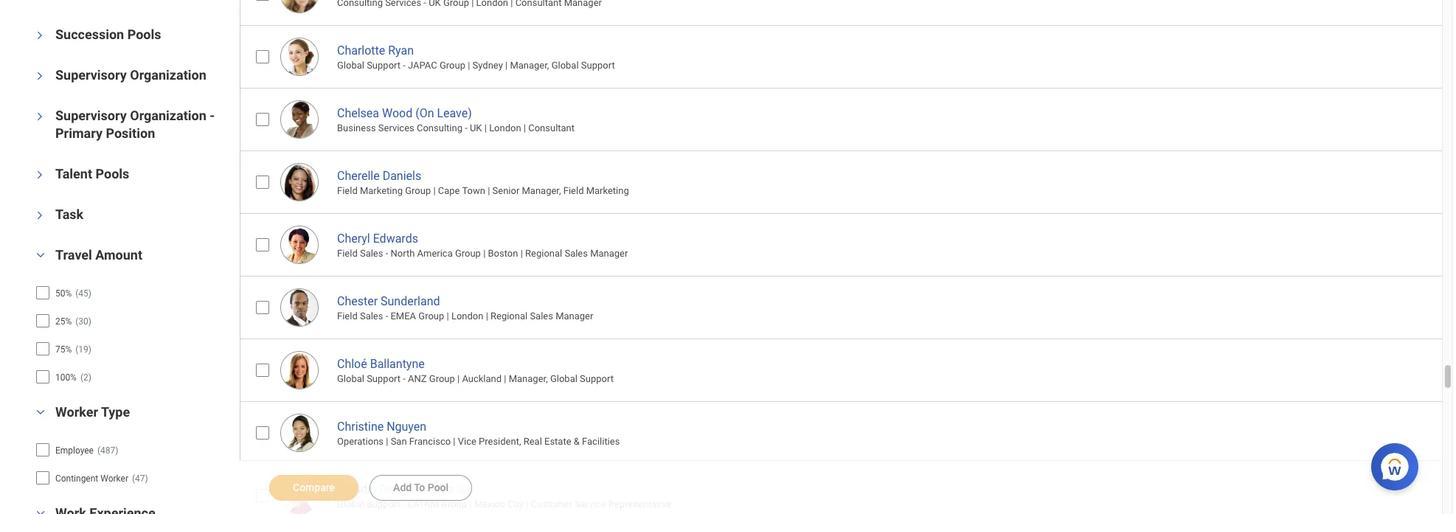 Task type: describe. For each thing, give the bounding box(es) containing it.
contingent
[[55, 474, 98, 484]]

chelsea wood (on leave) link
[[337, 103, 472, 120]]

chelsea wood (on leave) list item
[[240, 88, 1454, 150]]

operations
[[337, 436, 384, 447]]

field for cheryl edwards
[[337, 248, 358, 259]]

auckland
[[462, 373, 502, 385]]

daniels
[[383, 169, 421, 183]]

chevron down image for succession pools
[[35, 27, 45, 45]]

cape
[[438, 185, 460, 196]]

supervisory organization - primary position button
[[55, 108, 215, 141]]

100%
[[55, 373, 77, 383]]

london inside chelsea wood (on leave) business services consulting - uk   |   london   |   consultant
[[489, 123, 521, 134]]

chevron down image
[[35, 67, 45, 85]]

claudia díaz gonzález [c] list item
[[240, 464, 1454, 514]]

contingent worker
[[55, 474, 128, 484]]

consulting
[[417, 123, 463, 134]]

customer
[[531, 499, 573, 510]]

representative
[[609, 499, 672, 510]]

chelsea wood (on leave) business services consulting - uk   |   london   |   consultant
[[337, 106, 575, 134]]

global inside claudia díaz gonzález [c] list item
[[337, 499, 364, 510]]

cheryl edwards
[[337, 231, 418, 245]]

task
[[55, 207, 84, 222]]

mexico
[[474, 499, 505, 510]]

edwards
[[373, 231, 418, 245]]

support inside claudia díaz gonzález [c] list item
[[367, 499, 401, 510]]

vice
[[458, 436, 477, 447]]

group inside the chloé ballantyne list item
[[429, 373, 455, 385]]

anz
[[408, 373, 427, 385]]

- inside charlotte ryan global support - japac group   |   sydney   |   manager, global support
[[403, 60, 406, 71]]

claudia díaz gonzález [c] link
[[337, 479, 471, 496]]

christine
[[337, 420, 384, 434]]

- inside chelsea wood (on leave) business services consulting - uk   |   london   |   consultant
[[465, 123, 468, 134]]

charlotte
[[337, 43, 385, 57]]

chester sunderland link
[[337, 291, 440, 308]]

charlotte ryan list item
[[240, 25, 1454, 88]]

claudia
[[337, 482, 377, 496]]

sunderland
[[381, 294, 440, 308]]

| left auckland
[[457, 373, 460, 385]]

succession
[[55, 27, 124, 42]]

- for field sales - emea group   |   london   |   regional sales manager
[[386, 311, 388, 322]]

facilities
[[582, 436, 620, 447]]

travel amount
[[55, 247, 142, 263]]

san
[[391, 436, 407, 447]]

chloé ballantyne
[[337, 357, 425, 371]]

global up the estate
[[550, 373, 578, 385]]

group inside chester sunderland list item
[[419, 311, 444, 322]]

supervisory organization button
[[55, 67, 206, 83]]

chevron down image for task
[[35, 207, 45, 225]]

(on
[[416, 106, 434, 120]]

field sales - north america group   |   boston   |   regional sales manager
[[337, 248, 628, 259]]

talent pools button
[[55, 166, 129, 182]]

group inside cheryl edwards list item
[[455, 248, 481, 259]]

talent
[[55, 166, 92, 182]]

supervisory for supervisory organization - primary position
[[55, 108, 127, 124]]

manager inside chester sunderland list item
[[556, 311, 594, 322]]

field marketing group   |   cape town   |   senior manager, field marketing
[[337, 185, 629, 196]]

manager, inside charlotte ryan global support - japac group   |   sydney   |   manager, global support
[[510, 60, 549, 71]]

latam
[[408, 499, 439, 510]]

worker type button
[[55, 405, 130, 420]]

estate
[[545, 436, 572, 447]]

manager inside cheryl edwards list item
[[590, 248, 628, 259]]

cheryl
[[337, 231, 370, 245]]

regional inside chester sunderland list item
[[491, 311, 528, 322]]

| right emea
[[447, 311, 449, 322]]

field for chester sunderland
[[337, 311, 358, 322]]

&
[[574, 436, 580, 447]]

cherelle
[[337, 169, 380, 183]]

president,
[[479, 436, 521, 447]]

chester
[[337, 294, 378, 308]]

global up consultant
[[552, 60, 579, 71]]

cherelle daniels list item
[[240, 150, 1454, 213]]

succession pools button
[[55, 27, 161, 42]]

ryan
[[388, 43, 414, 57]]

consultant
[[528, 123, 575, 134]]

chloé
[[337, 357, 367, 371]]

(2)
[[80, 373, 91, 383]]

travel amount button
[[55, 247, 142, 263]]

field for cherelle daniels
[[337, 185, 358, 196]]

charlotte ryan link
[[337, 40, 414, 57]]

town
[[462, 185, 485, 196]]

travel
[[55, 247, 92, 263]]

0 horizontal spatial worker
[[55, 405, 98, 420]]

senior
[[493, 185, 520, 196]]

type
[[101, 405, 130, 420]]

succession pools
[[55, 27, 161, 42]]

| right city
[[526, 499, 529, 510]]

| right the town
[[488, 185, 490, 196]]

- for field sales - north america group   |   boston   |   regional sales manager
[[386, 248, 388, 259]]

leave)
[[437, 106, 472, 120]]

manager, for cherelle daniels
[[522, 185, 561, 196]]



Task type: locate. For each thing, give the bounding box(es) containing it.
0 vertical spatial manager
[[590, 248, 628, 259]]

gonzález
[[405, 482, 454, 496]]

list item
[[240, 0, 1454, 25]]

0 vertical spatial manager,
[[510, 60, 549, 71]]

| right auckland
[[504, 373, 507, 385]]

worker inside tree
[[101, 474, 128, 484]]

0 horizontal spatial london
[[451, 311, 484, 322]]

field down the cheryl
[[337, 248, 358, 259]]

chevron down image for travel amount
[[32, 250, 49, 261]]

amount
[[95, 247, 142, 263]]

supervisory for supervisory organization
[[55, 67, 127, 83]]

supervisory up the primary
[[55, 108, 127, 124]]

global down 'chloé'
[[337, 373, 364, 385]]

manager, right auckland
[[509, 373, 548, 385]]

field down consultant
[[564, 185, 584, 196]]

0 vertical spatial supervisory
[[55, 67, 127, 83]]

service
[[575, 499, 606, 510]]

supervisory organization - primary position
[[55, 108, 215, 141]]

field inside cheryl edwards list item
[[337, 248, 358, 259]]

1 vertical spatial supervisory
[[55, 108, 127, 124]]

75%
[[55, 345, 72, 355]]

organization up supervisory organization - primary position
[[130, 67, 206, 83]]

chevron down image for worker type
[[32, 408, 49, 418]]

| down the [c]
[[470, 499, 472, 510]]

[c]
[[457, 482, 471, 496]]

1 vertical spatial worker
[[101, 474, 128, 484]]

america
[[417, 248, 453, 259]]

chevron down image for supervisory organization - primary position
[[35, 108, 45, 126]]

pools for succession pools
[[127, 27, 161, 42]]

field down chester
[[337, 311, 358, 322]]

worker
[[55, 405, 98, 420], [101, 474, 128, 484]]

organization for supervisory organization
[[130, 67, 206, 83]]

(19)
[[75, 345, 91, 355]]

group inside cherelle daniels list item
[[405, 185, 431, 196]]

0 vertical spatial pools
[[127, 27, 161, 42]]

boston
[[488, 248, 518, 259]]

chloé ballantyne list item
[[240, 338, 1454, 401]]

- inside supervisory organization - primary position
[[210, 108, 215, 124]]

1 horizontal spatial marketing
[[586, 185, 629, 196]]

sydney
[[473, 60, 503, 71]]

pools right talent
[[96, 166, 129, 182]]

| left cape at top left
[[433, 185, 436, 196]]

0 vertical spatial london
[[489, 123, 521, 134]]

wood
[[382, 106, 413, 120]]

christine nguyen list item
[[240, 401, 1454, 464]]

regional right boston
[[525, 248, 562, 259]]

- for global support - latam group   |   mexico city   |   customer service representative
[[403, 499, 406, 510]]

(45)
[[75, 289, 91, 299]]

employee
[[55, 446, 94, 456]]

1 vertical spatial manager
[[556, 311, 594, 322]]

cheryl edwards list item
[[240, 213, 1454, 276]]

- inside the chloé ballantyne list item
[[403, 373, 406, 385]]

cherelle daniels link
[[337, 166, 421, 183]]

pools up supervisory organization
[[127, 27, 161, 42]]

north
[[391, 248, 415, 259]]

worker down the (2)
[[55, 405, 98, 420]]

manager, right sydney
[[510, 60, 549, 71]]

group inside claudia díaz gonzález [c] list item
[[441, 499, 467, 510]]

group down the [c]
[[441, 499, 467, 510]]

field
[[337, 185, 358, 196], [564, 185, 584, 196], [337, 248, 358, 259], [337, 311, 358, 322]]

1 supervisory from the top
[[55, 67, 127, 83]]

charlotte ryan global support - japac group   |   sydney   |   manager, global support
[[337, 43, 615, 71]]

1 marketing from the left
[[360, 185, 403, 196]]

worker type tree
[[35, 438, 215, 491]]

global down claudia
[[337, 499, 364, 510]]

| right uk
[[485, 123, 487, 134]]

organization inside supervisory organization - primary position
[[130, 108, 206, 124]]

uk
[[470, 123, 482, 134]]

0 vertical spatial organization
[[130, 67, 206, 83]]

1 vertical spatial pools
[[96, 166, 129, 182]]

worker type group
[[27, 404, 232, 494]]

chevron down image inside worker type group
[[32, 408, 49, 418]]

supervisory organization
[[55, 67, 206, 83]]

manager, inside cherelle daniels list item
[[522, 185, 561, 196]]

position
[[106, 126, 155, 141]]

| left boston
[[483, 248, 486, 259]]

2 supervisory from the top
[[55, 108, 127, 124]]

chloé ballantyne link
[[337, 354, 425, 371]]

0 horizontal spatial marketing
[[360, 185, 403, 196]]

travel amount tree
[[35, 281, 215, 390]]

chevron down image inside travel amount group
[[32, 250, 49, 261]]

chester sunderland list item
[[240, 276, 1454, 338]]

christine nguyen link
[[337, 417, 427, 434]]

1 organization from the top
[[130, 67, 206, 83]]

cherelle daniels
[[337, 169, 421, 183]]

worker type
[[55, 405, 130, 420]]

| left consultant
[[524, 123, 526, 134]]

chester sunderland
[[337, 294, 440, 308]]

london right uk
[[489, 123, 521, 134]]

emea
[[391, 311, 416, 322]]

pools for talent pools
[[96, 166, 129, 182]]

25%
[[55, 317, 72, 327]]

díaz
[[380, 482, 402, 496]]

0 vertical spatial worker
[[55, 405, 98, 420]]

primary
[[55, 126, 103, 141]]

- inside claudia díaz gonzález [c] list item
[[403, 499, 406, 510]]

0 vertical spatial regional
[[525, 248, 562, 259]]

manager, for chloé ballantyne
[[509, 373, 548, 385]]

business
[[337, 123, 376, 134]]

1 vertical spatial london
[[451, 311, 484, 322]]

group right anz on the bottom
[[429, 373, 455, 385]]

task button
[[55, 207, 84, 222]]

francisco
[[409, 436, 451, 447]]

claudia díaz gonzález [c]
[[337, 482, 471, 496]]

group down daniels
[[405, 185, 431, 196]]

1 horizontal spatial london
[[489, 123, 521, 134]]

| down field sales - north america group   |   boston   |   regional sales manager
[[486, 311, 488, 322]]

city
[[508, 499, 524, 510]]

manager, inside the chloé ballantyne list item
[[509, 373, 548, 385]]

worker left (47)
[[101, 474, 128, 484]]

(487)
[[97, 446, 118, 456]]

group down sunderland at the left of page
[[419, 311, 444, 322]]

| left sydney
[[468, 60, 470, 71]]

london inside chester sunderland list item
[[451, 311, 484, 322]]

support
[[367, 60, 401, 71], [581, 60, 615, 71], [367, 373, 401, 385], [580, 373, 614, 385], [367, 499, 401, 510]]

ballantyne
[[370, 357, 425, 371]]

japac
[[408, 60, 437, 71]]

operations   |   san francisco   |   vice president, real estate & facilities
[[337, 436, 620, 447]]

real
[[524, 436, 542, 447]]

global support - anz group   |   auckland   |   manager, global support
[[337, 373, 614, 385]]

| left vice
[[453, 436, 456, 447]]

group
[[440, 60, 466, 71], [405, 185, 431, 196], [455, 248, 481, 259], [419, 311, 444, 322], [429, 373, 455, 385], [441, 499, 467, 510]]

nguyen
[[387, 420, 427, 434]]

group right america
[[455, 248, 481, 259]]

supervisory
[[55, 67, 127, 83], [55, 108, 127, 124]]

field inside chester sunderland list item
[[337, 311, 358, 322]]

1 vertical spatial organization
[[130, 108, 206, 124]]

2 organization from the top
[[130, 108, 206, 124]]

|
[[468, 60, 470, 71], [505, 60, 508, 71], [485, 123, 487, 134], [524, 123, 526, 134], [433, 185, 436, 196], [488, 185, 490, 196], [483, 248, 486, 259], [521, 248, 523, 259], [447, 311, 449, 322], [486, 311, 488, 322], [457, 373, 460, 385], [504, 373, 507, 385], [386, 436, 388, 447], [453, 436, 456, 447], [470, 499, 472, 510], [526, 499, 529, 510]]

sales
[[360, 248, 383, 259], [565, 248, 588, 259], [360, 311, 383, 322], [530, 311, 553, 322]]

2 vertical spatial manager,
[[509, 373, 548, 385]]

organization for supervisory organization - primary position
[[130, 108, 206, 124]]

- inside cheryl edwards list item
[[386, 248, 388, 259]]

travel amount group
[[27, 247, 232, 393]]

talent pools
[[55, 166, 129, 182]]

1 vertical spatial manager,
[[522, 185, 561, 196]]

field down cherelle
[[337, 185, 358, 196]]

chevron down image for talent pools
[[35, 166, 45, 184]]

chevron down image
[[35, 27, 45, 45], [35, 108, 45, 126], [35, 166, 45, 184], [35, 207, 45, 225], [32, 250, 49, 261], [32, 408, 49, 418], [32, 509, 49, 514]]

christine nguyen
[[337, 420, 427, 434]]

2 marketing from the left
[[586, 185, 629, 196]]

cheryl edwards link
[[337, 229, 418, 245]]

services
[[378, 123, 414, 134]]

global down charlotte at the top of page
[[337, 60, 364, 71]]

field sales - emea group   |   london   |   regional sales manager
[[337, 311, 594, 322]]

| right sydney
[[505, 60, 508, 71]]

-
[[403, 60, 406, 71], [210, 108, 215, 124], [465, 123, 468, 134], [386, 248, 388, 259], [386, 311, 388, 322], [403, 373, 406, 385], [403, 499, 406, 510]]

(47)
[[132, 474, 148, 484]]

supervisory down succession
[[55, 67, 127, 83]]

group right japac
[[440, 60, 466, 71]]

manager,
[[510, 60, 549, 71], [522, 185, 561, 196], [509, 373, 548, 385]]

(30)
[[75, 317, 91, 327]]

london
[[489, 123, 521, 134], [451, 311, 484, 322]]

| left san
[[386, 436, 388, 447]]

chelsea
[[337, 106, 379, 120]]

regional inside cheryl edwards list item
[[525, 248, 562, 259]]

manager, right senior
[[522, 185, 561, 196]]

1 horizontal spatial worker
[[101, 474, 128, 484]]

- for supervisory organization - primary position
[[210, 108, 215, 124]]

regional down boston
[[491, 311, 528, 322]]

| right boston
[[521, 248, 523, 259]]

supervisory inside supervisory organization - primary position
[[55, 108, 127, 124]]

- for global support - anz group   |   auckland   |   manager, global support
[[403, 373, 406, 385]]

global support - latam group   |   mexico city   |   customer service representative
[[337, 499, 672, 510]]

london up global support - anz group   |   auckland   |   manager, global support
[[451, 311, 484, 322]]

group inside charlotte ryan global support - japac group   |   sydney   |   manager, global support
[[440, 60, 466, 71]]

1 vertical spatial regional
[[491, 311, 528, 322]]

- inside chester sunderland list item
[[386, 311, 388, 322]]

50%
[[55, 289, 72, 299]]

organization up 'position'
[[130, 108, 206, 124]]



Task type: vqa. For each thing, say whether or not it's contained in the screenshot.


